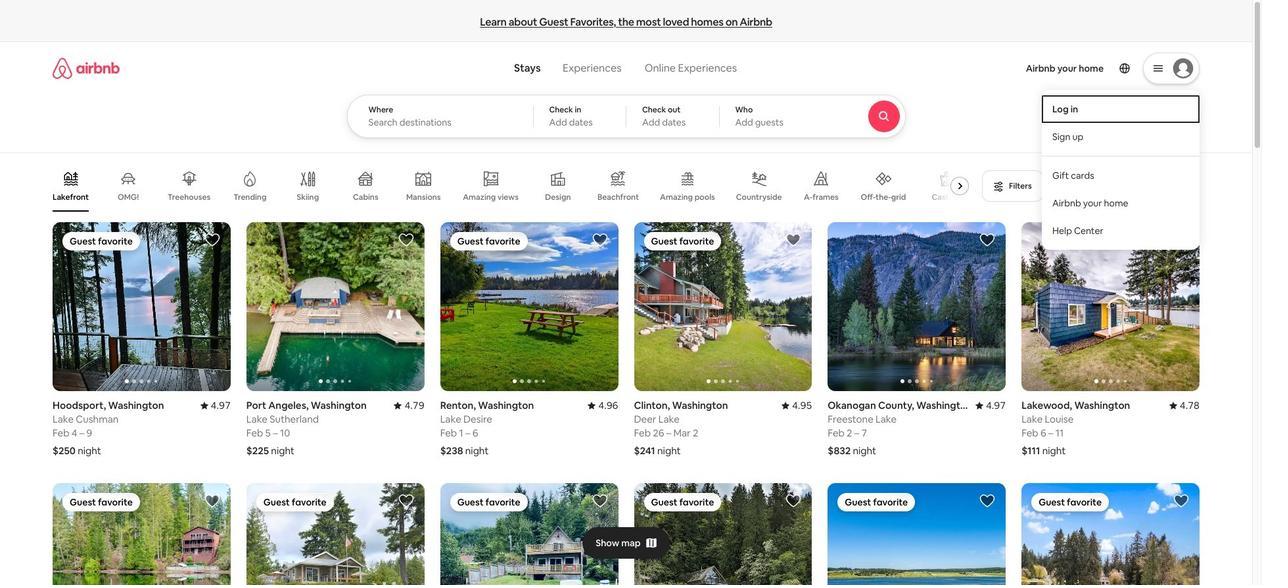 Task type: locate. For each thing, give the bounding box(es) containing it.
None search field
[[347, 42, 942, 138]]

0 horizontal spatial 4.97 out of 5 average rating image
[[200, 399, 231, 412]]

2 4.97 out of 5 average rating image from the left
[[976, 399, 1006, 412]]

add to wishlist: shelton, washington image
[[398, 493, 414, 509]]

0 horizontal spatial add to wishlist: port angeles, washington image
[[592, 493, 608, 509]]

add to wishlist: port angeles, washington image
[[592, 493, 608, 509], [786, 493, 802, 509]]

4.97 out of 5 average rating image for add to wishlist: hoodsport, washington icon
[[200, 399, 231, 412]]

1 4.97 out of 5 average rating image from the left
[[200, 399, 231, 412]]

4.97 out of 5 average rating image
[[200, 399, 231, 412], [976, 399, 1006, 412]]

4.95 out of 5 average rating image
[[782, 399, 812, 412]]

4.78 out of 5 average rating image
[[1170, 399, 1200, 412]]

1 add to wishlist: port angeles, washington image from the left
[[592, 493, 608, 509]]

1 horizontal spatial add to wishlist: port angeles, washington image
[[786, 493, 802, 509]]

what can we help you find? tab list
[[504, 54, 633, 83]]

add to wishlist: port angeles, washington image
[[398, 232, 414, 248]]

group
[[53, 160, 975, 212], [53, 222, 231, 391], [246, 222, 425, 391], [440, 222, 619, 391], [634, 222, 812, 391], [828, 222, 1184, 391], [1022, 222, 1200, 391], [53, 484, 231, 585], [246, 484, 425, 585], [440, 484, 619, 585], [634, 484, 812, 585], [828, 484, 1006, 585], [1022, 484, 1200, 585]]

1 horizontal spatial 4.97 out of 5 average rating image
[[976, 399, 1006, 412]]

tab panel
[[347, 95, 942, 138]]

4.79 out of 5 average rating image
[[394, 399, 425, 412]]

profile element
[[758, 42, 1200, 250]]

add to wishlist: okanogan county, washington image
[[980, 232, 996, 248]]



Task type: describe. For each thing, give the bounding box(es) containing it.
add to wishlist: spanaway, washington image
[[1174, 493, 1190, 509]]

add to wishlist: hoodsport, washington image
[[204, 232, 220, 248]]

4.97 out of 5 average rating image for add to wishlist: okanogan county, washington icon
[[976, 399, 1006, 412]]

add to wishlist: renton, washington image
[[592, 232, 608, 248]]

add to wishlist: port orchard, washington image
[[204, 493, 220, 509]]

add to wishlist: lakewood, washington image
[[1174, 232, 1190, 248]]

4.96 out of 5 average rating image
[[588, 399, 619, 412]]

add to wishlist: coupeville, washington image
[[980, 493, 996, 509]]

2 add to wishlist: port angeles, washington image from the left
[[786, 493, 802, 509]]

Search destinations search field
[[369, 116, 512, 128]]

add to wishlist: clinton, washington image
[[786, 232, 802, 248]]



Task type: vqa. For each thing, say whether or not it's contained in the screenshot.
What can we help you find? TAB LIST
yes



